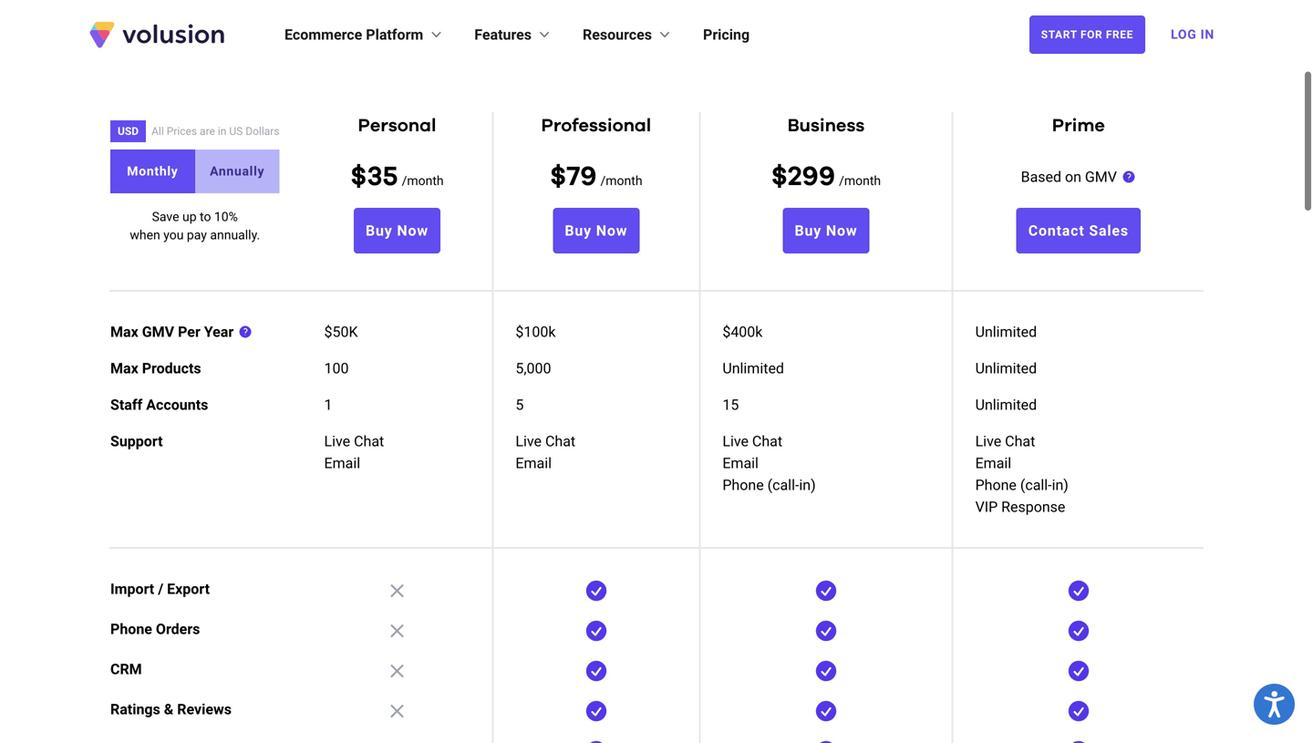 Task type: vqa. For each thing, say whether or not it's contained in the screenshot.
bid within We want to bid differently for items with different product margins.
no



Task type: describe. For each thing, give the bounding box(es) containing it.
resources
[[583, 26, 652, 43]]

(call- for live chat email phone (call-in) vip response
[[1021, 477, 1052, 494]]

start for free link
[[1030, 16, 1146, 54]]

contact sales
[[1029, 222, 1129, 239]]

live chat email phone (call-in) vip response
[[976, 433, 1069, 516]]

on
[[1066, 168, 1082, 186]]

now for 35
[[397, 222, 429, 239]]

open accessibe: accessibility options, statement and help image
[[1265, 691, 1285, 718]]

live inside live chat email phone (call-in) vip response
[[976, 433, 1002, 450]]

max products
[[110, 360, 201, 377]]

all
[[152, 125, 164, 138]]

features button
[[475, 24, 554, 46]]

$400k
[[723, 323, 763, 341]]

$ for 35
[[351, 163, 367, 191]]

chat inside live chat email phone (call-in)
[[753, 433, 783, 450]]

unlimited for 15
[[976, 396, 1037, 414]]

/month for 299
[[839, 173, 881, 188]]

based
[[1021, 168, 1062, 186]]

resources button
[[583, 24, 674, 46]]

$50k
[[324, 323, 358, 341]]

annually button
[[195, 150, 280, 193]]

phone orders
[[110, 621, 200, 638]]

buy for 35
[[366, 222, 393, 239]]

buy now for 299
[[795, 222, 858, 239]]

support
[[110, 433, 163, 450]]

start for free
[[1042, 28, 1134, 41]]

staff
[[110, 396, 143, 414]]

save up to 10% when you pay annually.
[[130, 209, 260, 243]]

in) for live chat email phone (call-in) vip response
[[1052, 477, 1069, 494]]

ecommerce platform button
[[285, 24, 445, 46]]

live chat email phone (call-in)
[[723, 433, 816, 494]]

annually
[[210, 164, 265, 179]]

buy now link for 35
[[354, 208, 441, 254]]

0 horizontal spatial phone
[[110, 621, 152, 638]]

100
[[324, 360, 349, 377]]

2 live from the left
[[516, 433, 542, 450]]

are
[[200, 125, 215, 138]]

pricing link
[[703, 24, 750, 46]]

based on gmv
[[1021, 168, 1118, 186]]

buy now for 35
[[366, 222, 429, 239]]

when
[[130, 228, 160, 243]]

reviews
[[177, 701, 232, 718]]

0 vertical spatial gmv
[[1086, 168, 1118, 186]]

now for 299
[[826, 222, 858, 239]]

/month for 35
[[402, 173, 444, 188]]

buy for 79
[[565, 222, 592, 239]]

free
[[1106, 28, 1134, 41]]

annually.
[[210, 228, 260, 243]]

staff accounts
[[110, 396, 208, 414]]

for
[[1081, 28, 1103, 41]]

phone for live chat email phone (call-in)
[[723, 477, 764, 494]]

buy now for 79
[[565, 222, 628, 239]]

import
[[110, 581, 154, 598]]

accounts
[[146, 396, 208, 414]]

year
[[204, 323, 234, 341]]

ecommerce platform
[[285, 26, 424, 43]]

$ 299 /month
[[772, 163, 881, 191]]

contact sales link
[[1017, 208, 1141, 254]]

1 live from the left
[[324, 433, 350, 450]]

start
[[1042, 28, 1078, 41]]

buy now link for 299
[[783, 208, 870, 254]]

log in
[[1171, 27, 1215, 42]]

crm
[[110, 661, 142, 678]]

professional
[[541, 117, 652, 135]]

phone for live chat email phone (call-in) vip response
[[976, 477, 1017, 494]]

5,000
[[516, 360, 551, 377]]

now for 79
[[596, 222, 628, 239]]

79
[[567, 163, 597, 191]]

299
[[788, 163, 836, 191]]



Task type: locate. For each thing, give the bounding box(es) containing it.
max gmv per year
[[110, 323, 234, 341]]

buy down 79
[[565, 222, 592, 239]]

buy down 299
[[795, 222, 822, 239]]

buy now link down $ 79 /month on the top left of the page
[[553, 208, 640, 254]]

ratings
[[110, 701, 160, 718]]

unlimited
[[976, 323, 1037, 341], [723, 360, 785, 377], [976, 360, 1037, 377], [976, 396, 1037, 414]]

phone inside live chat email phone (call-in)
[[723, 477, 764, 494]]

2 horizontal spatial /month
[[839, 173, 881, 188]]

phone up vip
[[976, 477, 1017, 494]]

$ down professional
[[550, 163, 567, 191]]

1 horizontal spatial now
[[596, 222, 628, 239]]

1 horizontal spatial buy
[[565, 222, 592, 239]]

4 live from the left
[[976, 433, 1002, 450]]

ratings & reviews
[[110, 701, 232, 718]]

live inside live chat email phone (call-in)
[[723, 433, 749, 450]]

max for max products
[[110, 360, 138, 377]]

$
[[351, 163, 367, 191], [550, 163, 567, 191], [772, 163, 788, 191]]

3 live from the left
[[723, 433, 749, 450]]

0 horizontal spatial in)
[[799, 477, 816, 494]]

1 in) from the left
[[799, 477, 816, 494]]

buy
[[366, 222, 393, 239], [565, 222, 592, 239], [795, 222, 822, 239]]

$ for 299
[[772, 163, 788, 191]]

in) inside live chat email phone (call-in)
[[799, 477, 816, 494]]

1 max from the top
[[110, 323, 138, 341]]

3 chat from the left
[[753, 433, 783, 450]]

3 now from the left
[[826, 222, 858, 239]]

live up vip
[[976, 433, 1002, 450]]

3 /month from the left
[[839, 173, 881, 188]]

email down the 1
[[324, 455, 360, 472]]

you
[[164, 228, 184, 243]]

gmv right the on
[[1086, 168, 1118, 186]]

2 live chat email from the left
[[516, 433, 576, 472]]

1 horizontal spatial $
[[550, 163, 567, 191]]

2 horizontal spatial buy
[[795, 222, 822, 239]]

1 horizontal spatial live chat email
[[516, 433, 576, 472]]

2 buy now from the left
[[565, 222, 628, 239]]

live chat email down 5
[[516, 433, 576, 472]]

2 buy from the left
[[565, 222, 592, 239]]

1 email from the left
[[324, 455, 360, 472]]

$ 79 /month
[[550, 163, 643, 191]]

(call- inside live chat email phone (call-in) vip response
[[1021, 477, 1052, 494]]

phone down 15
[[723, 477, 764, 494]]

2 now from the left
[[596, 222, 628, 239]]

1 vertical spatial gmv
[[142, 323, 174, 341]]

2 chat from the left
[[546, 433, 576, 450]]

log
[[1171, 27, 1197, 42]]

1 now from the left
[[397, 222, 429, 239]]

buy for 299
[[795, 222, 822, 239]]

to
[[200, 209, 211, 224]]

phone
[[723, 477, 764, 494], [976, 477, 1017, 494], [110, 621, 152, 638]]

1 $ from the left
[[351, 163, 367, 191]]

personal
[[358, 117, 436, 135]]

1 (call- from the left
[[768, 477, 799, 494]]

email down 15
[[723, 455, 759, 472]]

in)
[[799, 477, 816, 494], [1052, 477, 1069, 494]]

2 /month from the left
[[601, 173, 643, 188]]

live chat email
[[324, 433, 384, 472], [516, 433, 576, 472]]

monthly
[[127, 164, 178, 179]]

buy now link down $ 299 /month
[[783, 208, 870, 254]]

2 email from the left
[[516, 455, 552, 472]]

buy now link for 79
[[553, 208, 640, 254]]

pricing
[[703, 26, 750, 43]]

email inside live chat email phone (call-in)
[[723, 455, 759, 472]]

$ for 79
[[550, 163, 567, 191]]

live down 5
[[516, 433, 542, 450]]

email inside live chat email phone (call-in) vip response
[[976, 455, 1012, 472]]

2 horizontal spatial $
[[772, 163, 788, 191]]

buy now down $ 35 /month
[[366, 222, 429, 239]]

0 horizontal spatial buy now link
[[354, 208, 441, 254]]

1 buy now from the left
[[366, 222, 429, 239]]

0 horizontal spatial $
[[351, 163, 367, 191]]

1 /month from the left
[[402, 173, 444, 188]]

0 vertical spatial max
[[110, 323, 138, 341]]

3 buy now link from the left
[[783, 208, 870, 254]]

3 buy from the left
[[795, 222, 822, 239]]

in) inside live chat email phone (call-in) vip response
[[1052, 477, 1069, 494]]

contact
[[1029, 222, 1085, 239]]

live down 15
[[723, 433, 749, 450]]

2 in) from the left
[[1052, 477, 1069, 494]]

now down $ 35 /month
[[397, 222, 429, 239]]

prime
[[1053, 117, 1105, 135]]

1 vertical spatial max
[[110, 360, 138, 377]]

buy now down $ 79 /month on the top left of the page
[[565, 222, 628, 239]]

1 horizontal spatial buy now link
[[553, 208, 640, 254]]

max
[[110, 323, 138, 341], [110, 360, 138, 377]]

0 horizontal spatial buy now
[[366, 222, 429, 239]]

unlimited for unlimited
[[976, 360, 1037, 377]]

per
[[178, 323, 201, 341]]

/month
[[402, 173, 444, 188], [601, 173, 643, 188], [839, 173, 881, 188]]

/month inside $ 79 /month
[[601, 173, 643, 188]]

/month inside $ 35 /month
[[402, 173, 444, 188]]

buy down 35 in the top of the page
[[366, 222, 393, 239]]

1 horizontal spatial (call-
[[1021, 477, 1052, 494]]

35
[[367, 163, 398, 191]]

/month right 35 in the top of the page
[[402, 173, 444, 188]]

0 horizontal spatial /month
[[402, 173, 444, 188]]

/month inside $ 299 /month
[[839, 173, 881, 188]]

all prices are in us dollars
[[152, 125, 280, 138]]

gmv
[[1086, 168, 1118, 186], [142, 323, 174, 341]]

3 $ from the left
[[772, 163, 788, 191]]

email
[[324, 455, 360, 472], [516, 455, 552, 472], [723, 455, 759, 472], [976, 455, 1012, 472]]

buy now link down $ 35 /month
[[354, 208, 441, 254]]

buy now
[[366, 222, 429, 239], [565, 222, 628, 239], [795, 222, 858, 239]]

platform
[[366, 26, 424, 43]]

buy now down $ 299 /month
[[795, 222, 858, 239]]

/month right 79
[[601, 173, 643, 188]]

3 buy now from the left
[[795, 222, 858, 239]]

in
[[218, 125, 227, 138]]

save
[[152, 209, 179, 224]]

email up vip
[[976, 455, 1012, 472]]

now
[[397, 222, 429, 239], [596, 222, 628, 239], [826, 222, 858, 239]]

1 horizontal spatial in)
[[1052, 477, 1069, 494]]

business
[[788, 117, 865, 135]]

up
[[182, 209, 197, 224]]

now down $ 79 /month on the top left of the page
[[596, 222, 628, 239]]

0 horizontal spatial buy
[[366, 222, 393, 239]]

in) for live chat email phone (call-in)
[[799, 477, 816, 494]]

log in link
[[1160, 15, 1226, 55]]

2 horizontal spatial buy now
[[795, 222, 858, 239]]

2 horizontal spatial now
[[826, 222, 858, 239]]

(call- for live chat email phone (call-in)
[[768, 477, 799, 494]]

pay
[[187, 228, 207, 243]]

0 horizontal spatial now
[[397, 222, 429, 239]]

us
[[229, 125, 243, 138]]

1 live chat email from the left
[[324, 433, 384, 472]]

dollars
[[246, 125, 280, 138]]

products
[[142, 360, 201, 377]]

export
[[167, 581, 210, 598]]

1
[[324, 396, 333, 414]]

monthly button
[[110, 150, 195, 193]]

gmv left per
[[142, 323, 174, 341]]

0 horizontal spatial gmv
[[142, 323, 174, 341]]

in
[[1201, 27, 1215, 42]]

chat inside live chat email phone (call-in) vip response
[[1005, 433, 1036, 450]]

live chat email down the 1
[[324, 433, 384, 472]]

ecommerce
[[285, 26, 362, 43]]

response
[[1002, 499, 1066, 516]]

phone inside live chat email phone (call-in) vip response
[[976, 477, 1017, 494]]

&
[[164, 701, 174, 718]]

4 email from the left
[[976, 455, 1012, 472]]

4 chat from the left
[[1005, 433, 1036, 450]]

2 horizontal spatial phone
[[976, 477, 1017, 494]]

1 buy from the left
[[366, 222, 393, 239]]

$ 35 /month
[[351, 163, 444, 191]]

usd
[[118, 125, 139, 138]]

features
[[475, 26, 532, 43]]

unlimited for $400k
[[976, 323, 1037, 341]]

orders
[[156, 621, 200, 638]]

max for max gmv per year
[[110, 323, 138, 341]]

$100k
[[516, 323, 556, 341]]

/month for 79
[[601, 173, 643, 188]]

1 chat from the left
[[354, 433, 384, 450]]

1 horizontal spatial /month
[[601, 173, 643, 188]]

chat
[[354, 433, 384, 450], [546, 433, 576, 450], [753, 433, 783, 450], [1005, 433, 1036, 450]]

/month right 299
[[839, 173, 881, 188]]

2 (call- from the left
[[1021, 477, 1052, 494]]

2 buy now link from the left
[[553, 208, 640, 254]]

live
[[324, 433, 350, 450], [516, 433, 542, 450], [723, 433, 749, 450], [976, 433, 1002, 450]]

5
[[516, 396, 524, 414]]

2 max from the top
[[110, 360, 138, 377]]

$ down business at the right top of the page
[[772, 163, 788, 191]]

1 horizontal spatial gmv
[[1086, 168, 1118, 186]]

live down the 1
[[324, 433, 350, 450]]

0 horizontal spatial live chat email
[[324, 433, 384, 472]]

max up max products
[[110, 323, 138, 341]]

15
[[723, 396, 739, 414]]

1 horizontal spatial phone
[[723, 477, 764, 494]]

(call-
[[768, 477, 799, 494], [1021, 477, 1052, 494]]

3 email from the left
[[723, 455, 759, 472]]

1 horizontal spatial buy now
[[565, 222, 628, 239]]

0 horizontal spatial (call-
[[768, 477, 799, 494]]

now down $ 299 /month
[[826, 222, 858, 239]]

(call- inside live chat email phone (call-in)
[[768, 477, 799, 494]]

2 $ from the left
[[550, 163, 567, 191]]

vip
[[976, 499, 998, 516]]

/
[[158, 581, 163, 598]]

import / export
[[110, 581, 210, 598]]

buy now link
[[354, 208, 441, 254], [553, 208, 640, 254], [783, 208, 870, 254]]

prices
[[167, 125, 197, 138]]

2 horizontal spatial buy now link
[[783, 208, 870, 254]]

max up staff
[[110, 360, 138, 377]]

10%
[[214, 209, 238, 224]]

phone down "import"
[[110, 621, 152, 638]]

sales
[[1090, 222, 1129, 239]]

$ down personal
[[351, 163, 367, 191]]

email down 5
[[516, 455, 552, 472]]

1 buy now link from the left
[[354, 208, 441, 254]]



